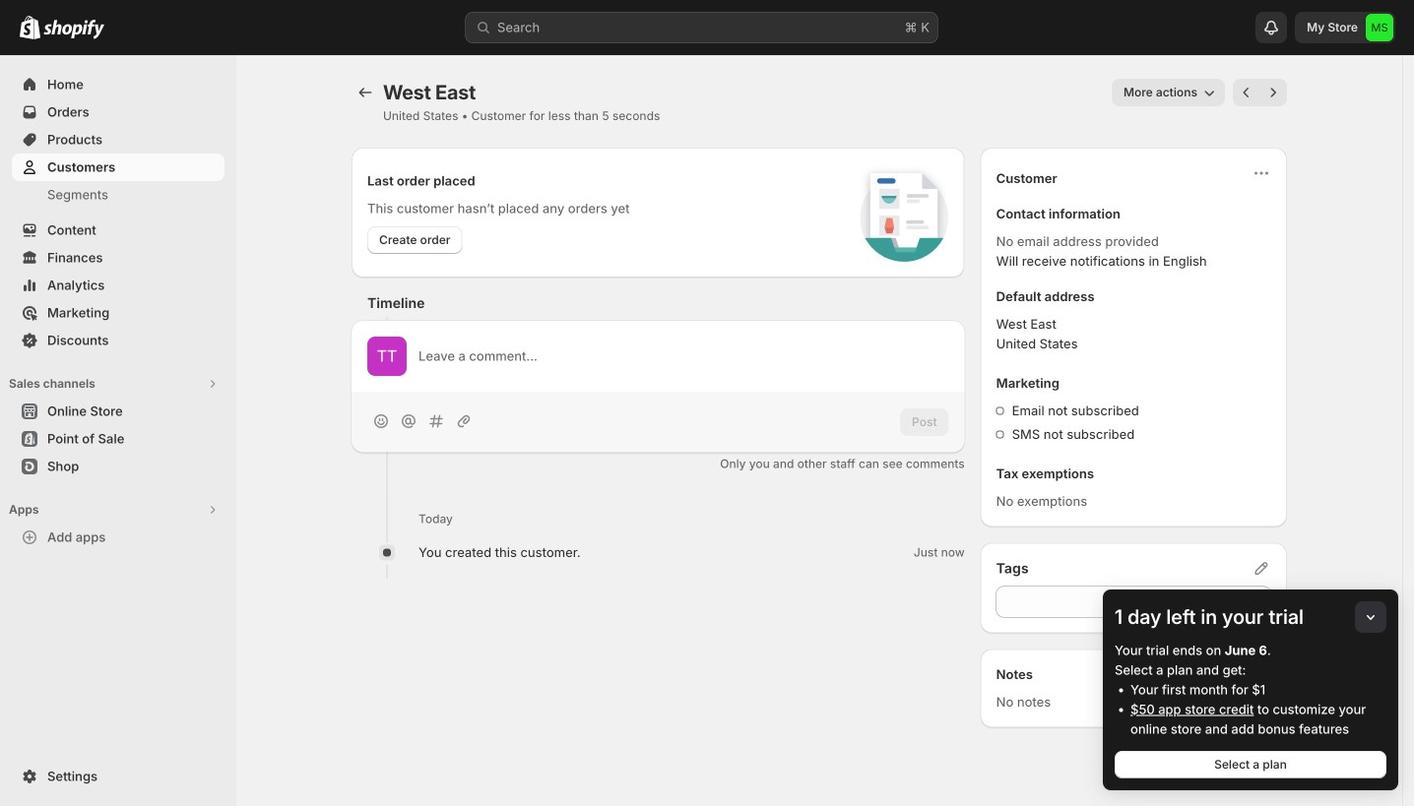 Task type: locate. For each thing, give the bounding box(es) containing it.
shopify image
[[20, 16, 40, 39], [43, 19, 104, 39]]

Leave a comment... text field
[[419, 347, 949, 367]]

my store image
[[1367, 14, 1394, 41]]



Task type: vqa. For each thing, say whether or not it's contained in the screenshot.
Plan details Manage or change your subscription. View our terms of service and privacy policy .
no



Task type: describe. For each thing, give the bounding box(es) containing it.
0 horizontal spatial shopify image
[[20, 16, 40, 39]]

1 horizontal spatial shopify image
[[43, 19, 104, 39]]

avatar with initials t t image
[[368, 337, 407, 376]]



